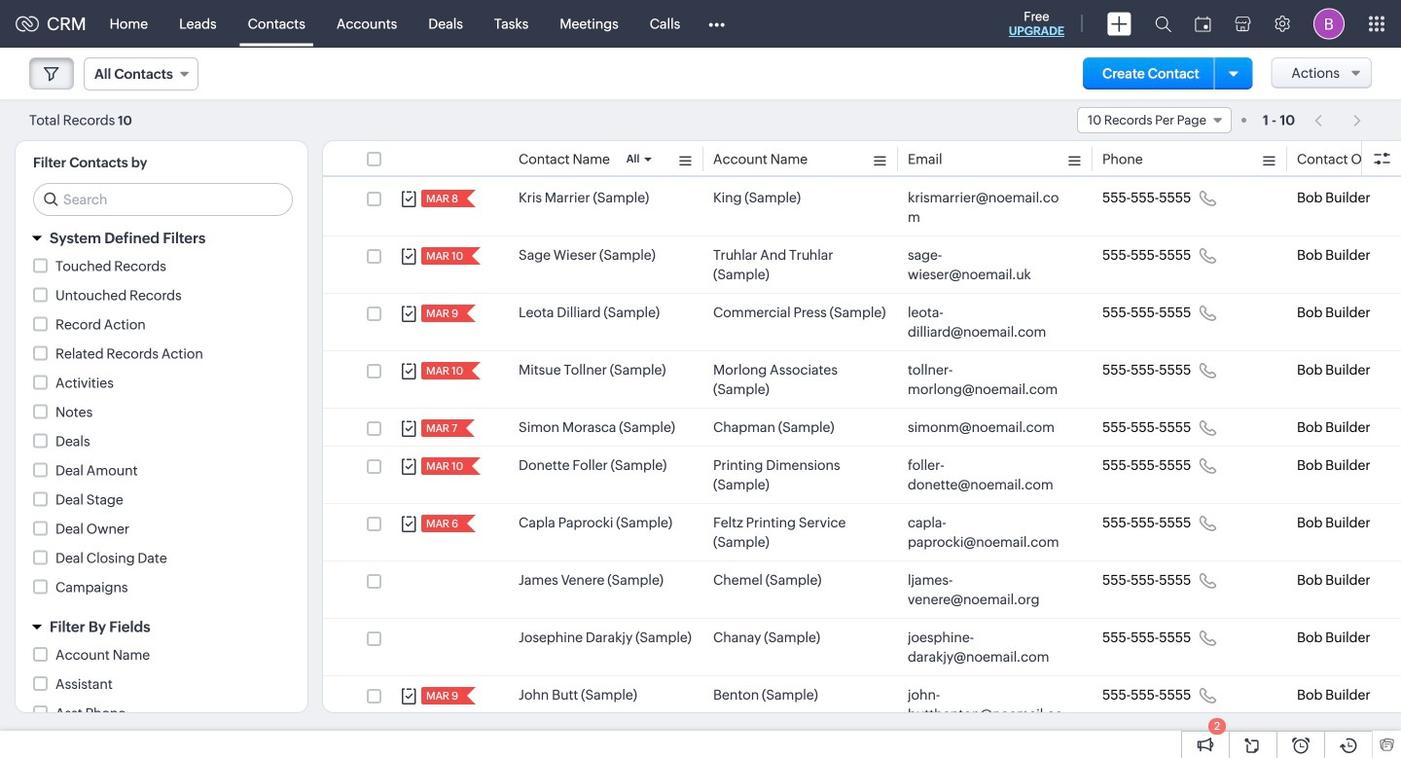 Task type: locate. For each thing, give the bounding box(es) containing it.
None field
[[84, 57, 198, 91], [1078, 107, 1232, 133], [84, 57, 198, 91], [1078, 107, 1232, 133]]

profile image
[[1314, 8, 1345, 39]]

Other Modules field
[[696, 8, 738, 39]]

navigation
[[1306, 106, 1373, 134]]

row group
[[323, 179, 1402, 753]]

Search text field
[[34, 184, 292, 215]]



Task type: vqa. For each thing, say whether or not it's contained in the screenshot.
'and'
no



Task type: describe. For each thing, give the bounding box(es) containing it.
search image
[[1155, 16, 1172, 32]]

create menu element
[[1096, 0, 1144, 47]]

profile element
[[1302, 0, 1357, 47]]

logo image
[[16, 16, 39, 32]]

search element
[[1144, 0, 1184, 48]]

create menu image
[[1108, 12, 1132, 36]]

calendar image
[[1195, 16, 1212, 32]]



